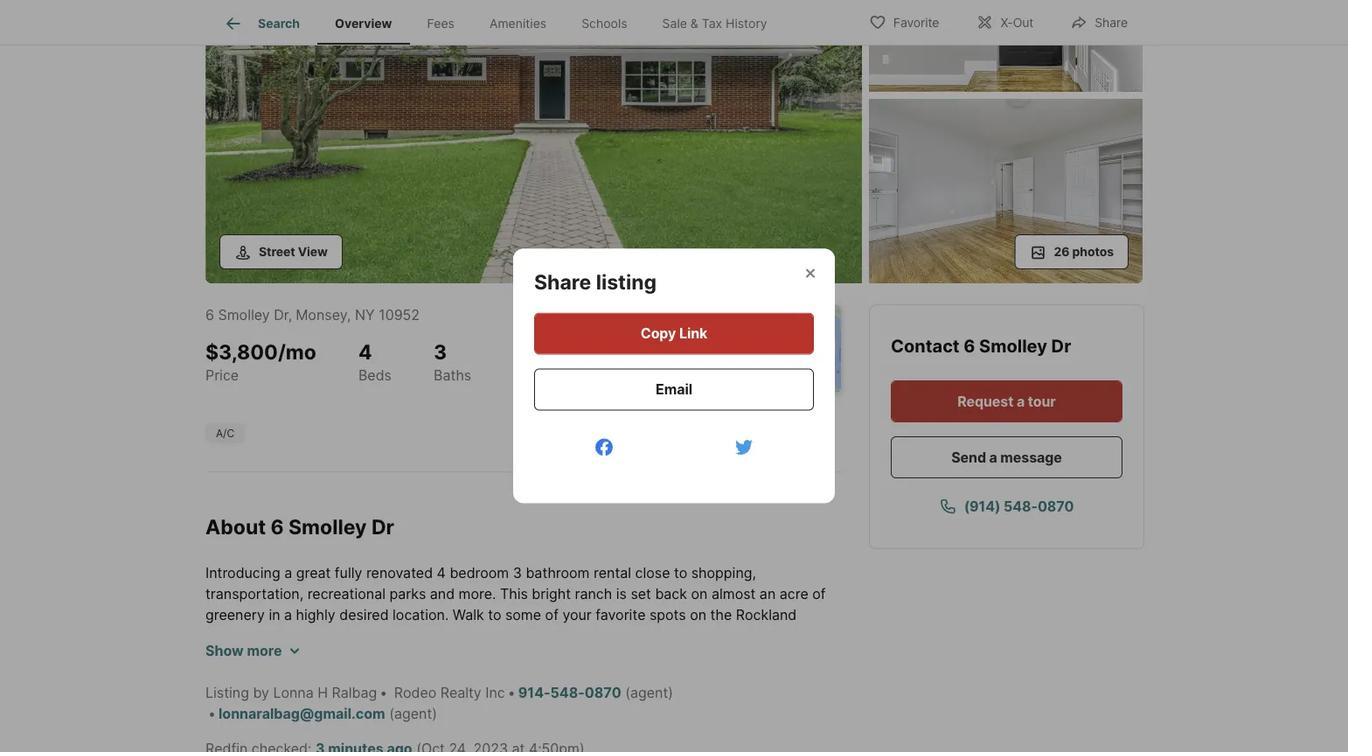 Task type: locate. For each thing, give the bounding box(es) containing it.
amenities
[[490, 16, 547, 31]]

image image
[[206, 0, 863, 283], [870, 0, 1143, 92], [870, 99, 1143, 283]]

1 vertical spatial share
[[534, 270, 592, 294]]

rental down scenic
[[397, 669, 435, 686]]

sale & tax history tab
[[645, 3, 785, 45]]

• right inc
[[508, 684, 516, 701]]

steam
[[475, 627, 516, 644]]

which
[[603, 648, 642, 665]]

1 horizontal spatial 548-
[[1004, 498, 1038, 515]]

(914) 548-0870 link
[[891, 485, 1123, 527]]

4 inside introducing a great fully renovated 4 bedroom 3 bathroom rental close to shopping, transportation, recreational parks and more.  this bright ranch is set back on almost an acre of greenery in a highly desired location.  walk to some of your favorite spots on the rockland county map. featuring hardwood floors, steam heating,  2 car garage, spacious kitchen, many large windows viewing the scenic property and a basement which is fully finished.  opportunity awaits.  come run to see this rental before it's gone.
[[437, 564, 446, 581]]

1 horizontal spatial dr
[[372, 514, 395, 539]]

0870
[[1038, 498, 1075, 515], [585, 684, 622, 701]]

fully up recreational
[[335, 564, 362, 581]]

0 vertical spatial of
[[813, 585, 826, 602]]

1 horizontal spatial is
[[646, 648, 656, 665]]

fees
[[427, 16, 455, 31]]

introducing
[[206, 564, 281, 581]]

, left ny
[[347, 306, 351, 323]]

your
[[563, 606, 592, 623]]

acre
[[780, 585, 809, 602]]

smolley up great
[[289, 514, 367, 539]]

agent down rodeo
[[394, 705, 432, 722]]

0 horizontal spatial )
[[432, 705, 437, 722]]

,
[[288, 306, 292, 323], [347, 306, 351, 323]]

tab list
[[206, 0, 799, 45]]

0 vertical spatial to
[[674, 564, 688, 581]]

of right acre
[[813, 585, 826, 602]]

favorite
[[596, 606, 646, 623]]

the down almost
[[711, 606, 732, 623]]

(914) 548-0870 button
[[891, 485, 1123, 527]]

is down garage,
[[646, 648, 656, 665]]

tax
[[702, 16, 723, 31]]

3 up the baths at the left of the page
[[434, 339, 447, 364]]

$3,800
[[206, 339, 278, 364]]

0 horizontal spatial share
[[534, 270, 592, 294]]

1 vertical spatial smolley
[[980, 335, 1048, 357]]

overview
[[335, 16, 392, 31]]

tab list containing search
[[206, 0, 799, 45]]

introducing a great fully renovated 4 bedroom 3 bathroom rental close to shopping, transportation, recreational parks and more.  this bright ranch is set back on almost an acre of greenery in a highly desired location.  walk to some of your favorite spots on the rockland county map. featuring hardwood floors, steam heating,  2 car garage, spacious kitchen, many large windows viewing the scenic property and a basement which is fully finished.  opportunity awaits.  come run to see this rental before it's gone.
[[206, 564, 831, 686]]

by
[[253, 684, 269, 701]]

4 left bedroom
[[437, 564, 446, 581]]

1 horizontal spatial 4
[[437, 564, 446, 581]]

set
[[631, 585, 652, 602]]

1 horizontal spatial 6
[[271, 514, 284, 539]]

dr up /mo
[[274, 306, 288, 323]]

1 vertical spatial 3
[[513, 564, 522, 581]]

( down which
[[626, 684, 631, 701]]

x-out
[[1001, 15, 1034, 30]]

0870 inside button
[[1038, 498, 1075, 515]]

share listing dialog
[[513, 249, 835, 503]]

26 photos
[[1055, 244, 1114, 259]]

1 vertical spatial agent
[[394, 705, 432, 722]]

smolley up the request a tour
[[980, 335, 1048, 357]]

1 horizontal spatial smolley
[[289, 514, 367, 539]]

copy link button
[[534, 313, 814, 355]]

0 vertical spatial 4
[[359, 339, 372, 364]]

0 vertical spatial (
[[626, 684, 631, 701]]

more.
[[459, 585, 496, 602]]

share inside button
[[1095, 15, 1128, 30]]

and up location.
[[430, 585, 455, 602]]

amenities tab
[[472, 3, 564, 45]]

a for introducing
[[284, 564, 292, 581]]

0870 down message
[[1038, 498, 1075, 515]]

2 horizontal spatial smolley
[[980, 335, 1048, 357]]

1 vertical spatial to
[[488, 606, 502, 623]]

0 vertical spatial rental
[[594, 564, 632, 581]]

garage,
[[614, 627, 665, 644]]

0 horizontal spatial and
[[430, 585, 455, 602]]

0 horizontal spatial 3
[[434, 339, 447, 364]]

agent down which
[[631, 684, 669, 701]]

3 inside 3 baths
[[434, 339, 447, 364]]

send
[[952, 449, 987, 466]]

0 vertical spatial is
[[616, 585, 627, 602]]

on right "back"
[[691, 585, 708, 602]]

1 horizontal spatial share
[[1095, 15, 1128, 30]]

share inside dialog
[[534, 270, 592, 294]]

0 vertical spatial the
[[711, 606, 732, 623]]

share button
[[1056, 4, 1143, 40]]

lonnaralbag@gmail.com link
[[219, 705, 385, 722]]

bedroom
[[450, 564, 509, 581]]

ny
[[355, 306, 375, 323]]

about
[[206, 514, 266, 539]]

1 vertical spatial is
[[646, 648, 656, 665]]

3
[[434, 339, 447, 364], [513, 564, 522, 581]]

6 up $3,800
[[206, 306, 214, 323]]

request a tour
[[958, 393, 1056, 410]]

1 horizontal spatial 3
[[513, 564, 522, 581]]

26
[[1055, 244, 1070, 259]]

1,548 sq ft
[[514, 339, 569, 384]]

this
[[500, 585, 528, 602]]

1 horizontal spatial 0870
[[1038, 498, 1075, 515]]

realty
[[441, 684, 482, 701]]

lonnaralbag@gmail.com
[[219, 705, 385, 722]]

favorite
[[894, 15, 940, 30]]

spots
[[650, 606, 686, 623]]

548- right (914)
[[1004, 498, 1038, 515]]

email button
[[534, 369, 814, 411]]

0 vertical spatial 3
[[434, 339, 447, 364]]

0 vertical spatial 0870
[[1038, 498, 1075, 515]]

548- inside button
[[1004, 498, 1038, 515]]

&
[[691, 16, 699, 31]]

agent
[[631, 684, 669, 701], [394, 705, 432, 722]]

1 vertical spatial and
[[492, 648, 517, 665]]

request a tour button
[[891, 381, 1123, 423]]

1 vertical spatial 548-
[[551, 684, 585, 701]]

) down spacious
[[669, 684, 674, 701]]

0 horizontal spatial agent
[[394, 705, 432, 722]]

2 , from the left
[[347, 306, 351, 323]]

1 vertical spatial (
[[389, 705, 394, 722]]

1 vertical spatial rental
[[397, 669, 435, 686]]

0 vertical spatial dr
[[274, 306, 288, 323]]

3 up this
[[513, 564, 522, 581]]

a right 'send'
[[990, 449, 998, 466]]

6 right the contact
[[964, 335, 976, 357]]

0 horizontal spatial 6
[[206, 306, 214, 323]]

4 beds
[[359, 339, 392, 383]]

1 vertical spatial 0870
[[585, 684, 622, 701]]

6 for contact 6 smolley dr
[[964, 335, 976, 357]]

1 horizontal spatial )
[[669, 684, 674, 701]]

, left monsey at top left
[[288, 306, 292, 323]]

548-
[[1004, 498, 1038, 515], [551, 684, 585, 701]]

2 vertical spatial dr
[[372, 514, 395, 539]]

1 vertical spatial 4
[[437, 564, 446, 581]]

$3,800 /mo price
[[206, 339, 317, 383]]

1 horizontal spatial of
[[813, 585, 826, 602]]

2 vertical spatial to
[[324, 669, 338, 686]]

1 horizontal spatial and
[[492, 648, 517, 665]]

run
[[299, 669, 320, 686]]

0 vertical spatial 548-
[[1004, 498, 1038, 515]]

to up steam
[[488, 606, 502, 623]]

0 horizontal spatial of
[[545, 606, 559, 623]]

( down rodeo
[[389, 705, 394, 722]]

the
[[711, 606, 732, 623], [359, 648, 381, 665]]

is
[[616, 585, 627, 602], [646, 648, 656, 665]]

1 horizontal spatial agent
[[631, 684, 669, 701]]

scenic
[[385, 648, 427, 665]]

2 horizontal spatial dr
[[1052, 335, 1072, 357]]

view
[[298, 244, 328, 259]]

smolley for contact 6 smolley dr
[[980, 335, 1048, 357]]

0 horizontal spatial to
[[324, 669, 338, 686]]

and down steam
[[492, 648, 517, 665]]

to down the viewing
[[324, 669, 338, 686]]

1 horizontal spatial (
[[626, 684, 631, 701]]

a left 'tour'
[[1017, 393, 1025, 410]]

6
[[206, 306, 214, 323], [964, 335, 976, 357], [271, 514, 284, 539]]

0 horizontal spatial 4
[[359, 339, 372, 364]]

0 horizontal spatial dr
[[274, 306, 288, 323]]

listing by lonna h ralbag • rodeo realty inc • 914-548-0870 ( agent ) • lonnaralbag@gmail.com ( agent )
[[206, 684, 674, 722]]

on up spacious
[[690, 606, 707, 623]]

to up "back"
[[674, 564, 688, 581]]

0 horizontal spatial smolley
[[218, 306, 270, 323]]

1 vertical spatial )
[[432, 705, 437, 722]]

highly
[[296, 606, 336, 623]]

baths
[[434, 366, 472, 383]]

a left great
[[284, 564, 292, 581]]

0 horizontal spatial ,
[[288, 306, 292, 323]]

• right "ralbag"
[[380, 684, 388, 701]]

dr up renovated
[[372, 514, 395, 539]]

914-548-0870 link
[[519, 684, 622, 701]]

the up this on the left bottom of page
[[359, 648, 381, 665]]

of down bright
[[545, 606, 559, 623]]

is left set on the bottom left of the page
[[616, 585, 627, 602]]

0 vertical spatial fully
[[335, 564, 362, 581]]

about 6 smolley dr
[[206, 514, 395, 539]]

share for share
[[1095, 15, 1128, 30]]

street view button
[[220, 234, 343, 269]]

0 horizontal spatial (
[[389, 705, 394, 722]]

4 up beds
[[359, 339, 372, 364]]

0870 inside listing by lonna h ralbag • rodeo realty inc • 914-548-0870 ( agent ) • lonnaralbag@gmail.com ( agent )
[[585, 684, 622, 701]]

1 vertical spatial dr
[[1052, 335, 1072, 357]]

hardwood
[[360, 627, 426, 644]]

monsey
[[296, 306, 347, 323]]

contact
[[891, 335, 960, 357]]

shopping,
[[692, 564, 757, 581]]

6 right 'about'
[[271, 514, 284, 539]]

share for share listing
[[534, 270, 592, 294]]

2 horizontal spatial to
[[674, 564, 688, 581]]

1 vertical spatial 6
[[964, 335, 976, 357]]

a/c
[[216, 427, 235, 440]]

an
[[760, 585, 776, 602]]

share listing element
[[534, 249, 678, 295]]

parks
[[390, 585, 426, 602]]

desired
[[340, 606, 389, 623]]

1 vertical spatial the
[[359, 648, 381, 665]]

search link
[[223, 13, 300, 34]]

0 horizontal spatial the
[[359, 648, 381, 665]]

share
[[1095, 15, 1128, 30], [534, 270, 592, 294]]

1 horizontal spatial ,
[[347, 306, 351, 323]]

before
[[439, 669, 482, 686]]

h
[[318, 684, 328, 701]]

3 baths
[[434, 339, 472, 383]]

) down rodeo
[[432, 705, 437, 722]]

0 horizontal spatial is
[[616, 585, 627, 602]]

ranch
[[575, 585, 613, 602]]

1 vertical spatial fully
[[660, 648, 688, 665]]

• down listing
[[208, 705, 216, 722]]

2 vertical spatial smolley
[[289, 514, 367, 539]]

0 horizontal spatial •
[[208, 705, 216, 722]]

0870 down which
[[585, 684, 622, 701]]

2 vertical spatial 6
[[271, 514, 284, 539]]

548- down basement
[[551, 684, 585, 701]]

914-
[[519, 684, 551, 701]]

sq
[[514, 367, 531, 384]]

0 horizontal spatial rental
[[397, 669, 435, 686]]

dr up 'tour'
[[1052, 335, 1072, 357]]

2 horizontal spatial 6
[[964, 335, 976, 357]]

of
[[813, 585, 826, 602], [545, 606, 559, 623]]

0 horizontal spatial 548-
[[551, 684, 585, 701]]

0 horizontal spatial 0870
[[585, 684, 622, 701]]

smolley up $3,800
[[218, 306, 270, 323]]

fully down spacious
[[660, 648, 688, 665]]

inc
[[486, 684, 505, 701]]

rental up ranch at the bottom of the page
[[594, 564, 632, 581]]

0 vertical spatial share
[[1095, 15, 1128, 30]]



Task type: describe. For each thing, give the bounding box(es) containing it.
bathroom
[[526, 564, 590, 581]]

history
[[726, 16, 768, 31]]

viewing
[[305, 648, 355, 665]]

basement
[[533, 648, 599, 665]]

come
[[256, 669, 295, 686]]

0 vertical spatial 6
[[206, 306, 214, 323]]

smolley for about 6 smolley dr
[[289, 514, 367, 539]]

send a message
[[952, 449, 1063, 466]]

dr for contact 6 smolley dr
[[1052, 335, 1072, 357]]

in
[[269, 606, 280, 623]]

1 horizontal spatial the
[[711, 606, 732, 623]]

6 smolley dr , monsey , ny 10952
[[206, 306, 420, 323]]

featuring
[[294, 627, 356, 644]]

a up gone.
[[521, 648, 529, 665]]

2
[[577, 627, 586, 644]]

6 for about 6 smolley dr
[[271, 514, 284, 539]]

1 horizontal spatial to
[[488, 606, 502, 623]]

rockland
[[736, 606, 797, 623]]

bright
[[532, 585, 571, 602]]

kitchen,
[[731, 627, 783, 644]]

many
[[787, 627, 823, 644]]

floors,
[[430, 627, 472, 644]]

request
[[958, 393, 1014, 410]]

email
[[656, 381, 693, 398]]

2 horizontal spatial •
[[508, 684, 516, 701]]

search
[[258, 16, 300, 31]]

a for request
[[1017, 393, 1025, 410]]

link
[[680, 325, 708, 342]]

great
[[296, 564, 331, 581]]

0 vertical spatial smolley
[[218, 306, 270, 323]]

it's
[[486, 669, 505, 686]]

location.
[[393, 606, 449, 623]]

dr for about 6 smolley dr
[[372, 514, 395, 539]]

x-out button
[[962, 4, 1049, 40]]

tour
[[1028, 393, 1056, 410]]

548- inside listing by lonna h ralbag • rodeo realty inc • 914-548-0870 ( agent ) • lonnaralbag@gmail.com ( agent )
[[551, 684, 585, 701]]

1 vertical spatial of
[[545, 606, 559, 623]]

contact 6 smolley dr
[[891, 335, 1072, 357]]

schools
[[582, 16, 628, 31]]

1 , from the left
[[288, 306, 292, 323]]

a right in
[[284, 606, 292, 623]]

map entry image
[[754, 305, 842, 393]]

large
[[206, 648, 238, 665]]

0 horizontal spatial fully
[[335, 564, 362, 581]]

map.
[[257, 627, 290, 644]]

overview tab
[[318, 3, 410, 45]]

awaits.
[[206, 669, 252, 686]]

opportunity
[[752, 648, 831, 665]]

0 vertical spatial )
[[669, 684, 674, 701]]

1 vertical spatial on
[[690, 606, 707, 623]]

close
[[636, 564, 670, 581]]

lonna
[[273, 684, 314, 701]]

x-
[[1001, 15, 1014, 30]]

sale & tax history
[[663, 16, 768, 31]]

copy
[[641, 325, 677, 342]]

rodeo
[[394, 684, 437, 701]]

listing
[[596, 270, 657, 294]]

almost
[[712, 585, 756, 602]]

0 vertical spatial agent
[[631, 684, 669, 701]]

ft
[[535, 367, 548, 384]]

walk
[[453, 606, 484, 623]]

1,548
[[514, 339, 569, 364]]

greenery
[[206, 606, 265, 623]]

26 photos button
[[1015, 234, 1129, 269]]

price
[[206, 366, 239, 383]]

spacious
[[669, 627, 727, 644]]

3 inside introducing a great fully renovated 4 bedroom 3 bathroom rental close to shopping, transportation, recreational parks and more.  this bright ranch is set back on almost an acre of greenery in a highly desired location.  walk to some of your favorite spots on the rockland county map. featuring hardwood floors, steam heating,  2 car garage, spacious kitchen, many large windows viewing the scenic property and a basement which is fully finished.  opportunity awaits.  come run to see this rental before it's gone.
[[513, 564, 522, 581]]

car
[[590, 627, 611, 644]]

4 inside 4 beds
[[359, 339, 372, 364]]

photos
[[1073, 244, 1114, 259]]

10952
[[379, 306, 420, 323]]

out
[[1014, 15, 1034, 30]]

renovated
[[366, 564, 433, 581]]

property
[[431, 648, 489, 665]]

send a message button
[[891, 437, 1123, 478]]

1 horizontal spatial •
[[380, 684, 388, 701]]

1 horizontal spatial fully
[[660, 648, 688, 665]]

1 horizontal spatial rental
[[594, 564, 632, 581]]

street
[[259, 244, 295, 259]]

street view
[[259, 244, 328, 259]]

fees tab
[[410, 3, 472, 45]]

see
[[342, 669, 365, 686]]

transportation,
[[206, 585, 304, 602]]

schools tab
[[564, 3, 645, 45]]

0 vertical spatial on
[[691, 585, 708, 602]]

share listing
[[534, 270, 657, 294]]

sale
[[663, 16, 687, 31]]

windows
[[242, 648, 301, 665]]

back
[[656, 585, 688, 602]]

/mo
[[278, 339, 317, 364]]

favorite button
[[854, 4, 955, 40]]

0 vertical spatial and
[[430, 585, 455, 602]]

a for send
[[990, 449, 998, 466]]

recreational
[[308, 585, 386, 602]]

copy link
[[641, 325, 708, 342]]

gone.
[[509, 669, 546, 686]]



Task type: vqa. For each thing, say whether or not it's contained in the screenshot.
AGENT
yes



